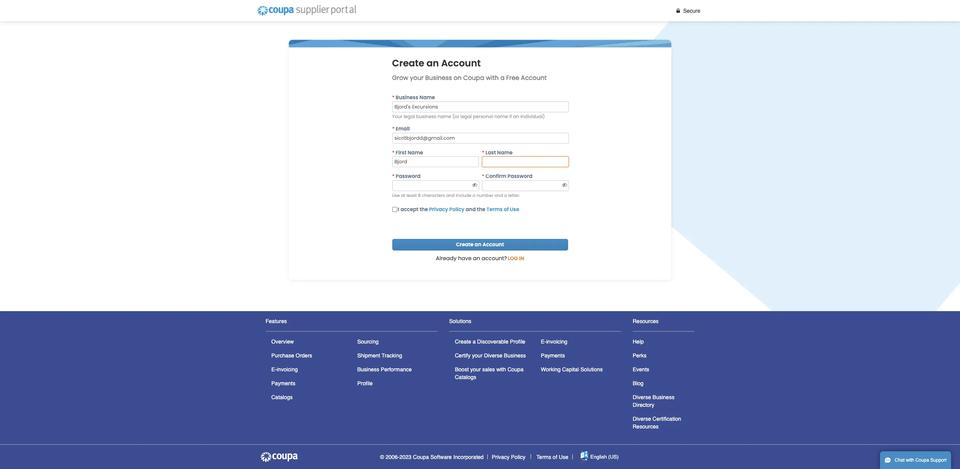 Task type: locate. For each thing, give the bounding box(es) containing it.
profile down business performance link
[[358, 381, 373, 387]]

create inside create an account button
[[456, 241, 474, 249]]

and left include
[[446, 193, 455, 199]]

solutions up certify
[[449, 319, 472, 325]]

0 vertical spatial account
[[441, 57, 481, 70]]

privacy right 'incorporated' at the bottom of page
[[492, 455, 510, 461]]

2006-
[[386, 455, 400, 461]]

e-invoicing link down the purchase
[[272, 367, 298, 373]]

your left sales
[[471, 367, 481, 373]]

diverse down the directory
[[633, 417, 652, 423]]

business down discoverable
[[504, 353, 526, 359]]

terms
[[487, 206, 503, 214], [537, 455, 552, 461]]

at
[[401, 193, 406, 199]]

0 vertical spatial create
[[392, 57, 425, 70]]

payments link up working
[[541, 353, 565, 359]]

certify your diverse business
[[455, 353, 526, 359]]

chat with coupa support
[[896, 458, 947, 464]]

blog
[[633, 381, 644, 387]]

1 horizontal spatial e-invoicing
[[541, 339, 568, 345]]

your
[[410, 73, 424, 82], [472, 353, 483, 359], [471, 367, 481, 373]]

resources link
[[633, 319, 659, 325]]

coupa inside boost your sales with coupa catalogs
[[508, 367, 524, 373]]

and right number
[[495, 193, 503, 199]]

0 horizontal spatial terms
[[487, 206, 503, 214]]

1 horizontal spatial catalogs
[[455, 375, 477, 381]]

shipment tracking link
[[358, 353, 402, 359]]

and down include
[[466, 206, 476, 214]]

log in link
[[507, 255, 525, 265]]

policy down use at least 8 characters and include a number and a letter.
[[450, 206, 465, 214]]

1 vertical spatial resources
[[633, 424, 659, 431]]

name for * first name
[[408, 149, 423, 157]]

e-invoicing down the purchase
[[272, 367, 298, 373]]

business performance
[[358, 367, 412, 373]]

and
[[446, 193, 455, 199], [495, 193, 503, 199], [466, 206, 476, 214]]

tracking
[[382, 353, 402, 359]]

1 horizontal spatial the
[[477, 206, 486, 214]]

0 vertical spatial your
[[410, 73, 424, 82]]

1 horizontal spatial profile
[[510, 339, 526, 345]]

with
[[486, 73, 499, 82], [497, 367, 506, 373], [907, 458, 915, 464]]

legal right (or
[[461, 114, 472, 120]]

working capital solutions
[[541, 367, 603, 373]]

your right grow
[[410, 73, 424, 82]]

certify your diverse business link
[[455, 353, 526, 359]]

* up your
[[392, 94, 395, 101]]

policy
[[450, 206, 465, 214], [511, 455, 526, 461]]

2 horizontal spatial account
[[521, 73, 547, 82]]

0 horizontal spatial and
[[446, 193, 455, 199]]

secure
[[684, 8, 701, 14]]

None text field
[[392, 157, 479, 168]]

1 vertical spatial e-invoicing link
[[272, 367, 298, 373]]

2 vertical spatial create
[[455, 339, 472, 345]]

catalogs
[[455, 375, 477, 381], [272, 395, 293, 401]]

chat
[[896, 458, 905, 464]]

0 vertical spatial fw image
[[675, 8, 682, 13]]

2 horizontal spatial use
[[559, 455, 569, 461]]

1 horizontal spatial password
[[508, 173, 533, 180]]

1 vertical spatial diverse
[[633, 395, 652, 401]]

e- down the purchase
[[272, 367, 277, 373]]

create up have
[[456, 241, 474, 249]]

an inside button
[[475, 241, 482, 249]]

resources inside diverse certification resources
[[633, 424, 659, 431]]

None text field
[[392, 102, 569, 112], [392, 133, 569, 144], [482, 157, 569, 168], [392, 102, 569, 112], [392, 133, 569, 144], [482, 157, 569, 168]]

1 horizontal spatial use
[[510, 206, 520, 214]]

discoverable
[[478, 339, 509, 345]]

2 resources from the top
[[633, 424, 659, 431]]

0 vertical spatial profile
[[510, 339, 526, 345]]

first
[[396, 149, 407, 157]]

1 vertical spatial your
[[472, 353, 483, 359]]

0 vertical spatial resources
[[633, 319, 659, 325]]

resources up help
[[633, 319, 659, 325]]

(us)
[[609, 455, 619, 461]]

business up the directory
[[653, 395, 675, 401]]

certification
[[653, 417, 682, 423]]

name up business
[[420, 94, 435, 101]]

create for create a discoverable profile
[[455, 339, 472, 345]]

resources down the directory
[[633, 424, 659, 431]]

1 horizontal spatial policy
[[511, 455, 526, 461]]

terms right privacy policy
[[537, 455, 552, 461]]

e-invoicing up working
[[541, 339, 568, 345]]

your inside boost your sales with coupa catalogs
[[471, 367, 481, 373]]

* for * confirm password
[[482, 173, 485, 180]]

0 horizontal spatial the
[[420, 206, 428, 214]]

help
[[633, 339, 644, 345]]

performance
[[381, 367, 412, 373]]

0 vertical spatial invoicing
[[547, 339, 568, 345]]

the right accept
[[420, 206, 428, 214]]

e- for the left e-invoicing link
[[272, 367, 277, 373]]

diverse up the directory
[[633, 395, 652, 401]]

your right certify
[[472, 353, 483, 359]]

least
[[407, 193, 417, 199]]

1 vertical spatial terms of use link
[[537, 455, 569, 461]]

create up grow
[[392, 57, 425, 70]]

e- up working
[[541, 339, 547, 345]]

e-invoicing link
[[541, 339, 568, 345], [272, 367, 298, 373]]

1 horizontal spatial e-invoicing link
[[541, 339, 568, 345]]

with inside create an account grow your business on coupa with a free account
[[486, 73, 499, 82]]

0 vertical spatial solutions
[[449, 319, 472, 325]]

0 horizontal spatial use
[[392, 193, 400, 199]]

name left if
[[495, 114, 508, 120]]

1 vertical spatial terms
[[537, 455, 552, 461]]

2 the from the left
[[477, 206, 486, 214]]

coupa right sales
[[508, 367, 524, 373]]

events link
[[633, 367, 650, 373]]

1 vertical spatial e-
[[272, 367, 277, 373]]

name
[[420, 94, 435, 101], [408, 149, 423, 157], [498, 149, 513, 157]]

1 vertical spatial account
[[521, 73, 547, 82]]

coupa supplier portal image
[[254, 2, 360, 19], [260, 452, 299, 464]]

policy left terms of use
[[511, 455, 526, 461]]

1 vertical spatial of
[[553, 455, 558, 461]]

payments up working
[[541, 353, 565, 359]]

1 vertical spatial fw image
[[562, 183, 568, 188]]

1 vertical spatial privacy policy link
[[492, 455, 526, 461]]

with left free
[[486, 73, 499, 82]]

coupa left support
[[916, 458, 930, 464]]

1 vertical spatial profile
[[358, 381, 373, 387]]

support
[[931, 458, 947, 464]]

0 horizontal spatial catalogs
[[272, 395, 293, 401]]

* last name
[[482, 149, 513, 157]]

account inside button
[[483, 241, 504, 249]]

0 horizontal spatial e-invoicing
[[272, 367, 298, 373]]

coupa
[[464, 73, 485, 82], [508, 367, 524, 373], [413, 455, 429, 461], [916, 458, 930, 464]]

0 vertical spatial payments
[[541, 353, 565, 359]]

privacy
[[430, 206, 448, 214], [492, 455, 510, 461]]

invoicing
[[547, 339, 568, 345], [277, 367, 298, 373]]

None password field
[[392, 181, 480, 191], [482, 181, 569, 191], [392, 181, 480, 191], [482, 181, 569, 191]]

1 vertical spatial coupa supplier portal image
[[260, 452, 299, 464]]

1 legal from the left
[[404, 114, 415, 120]]

the down number
[[477, 206, 486, 214]]

0 vertical spatial policy
[[450, 206, 465, 214]]

* down * first name
[[392, 173, 395, 180]]

already
[[436, 255, 457, 263]]

*
[[392, 94, 395, 101], [392, 125, 395, 133], [392, 149, 395, 157], [482, 149, 485, 157], [392, 173, 395, 180], [482, 173, 485, 180]]

with inside chat with coupa support button
[[907, 458, 915, 464]]

solutions
[[449, 319, 472, 325], [581, 367, 603, 373]]

account right free
[[521, 73, 547, 82]]

1 horizontal spatial solutions
[[581, 367, 603, 373]]

fw image
[[675, 8, 682, 13], [562, 183, 568, 188]]

account up on at the left
[[441, 57, 481, 70]]

2 vertical spatial your
[[471, 367, 481, 373]]

terms down number
[[487, 206, 503, 214]]

use left english
[[559, 455, 569, 461]]

1 horizontal spatial terms of use link
[[537, 455, 569, 461]]

None checkbox
[[392, 207, 397, 212]]

password up letter.
[[508, 173, 533, 180]]

sourcing link
[[358, 339, 379, 345]]

1 horizontal spatial account
[[483, 241, 504, 249]]

1 vertical spatial privacy
[[492, 455, 510, 461]]

0 horizontal spatial payments link
[[272, 381, 296, 387]]

create
[[392, 57, 425, 70], [456, 241, 474, 249], [455, 339, 472, 345]]

payments link
[[541, 353, 565, 359], [272, 381, 296, 387]]

a inside create an account grow your business on coupa with a free account
[[501, 73, 505, 82]]

coupa inside create an account grow your business on coupa with a free account
[[464, 73, 485, 82]]

0 horizontal spatial password
[[396, 173, 421, 180]]

account up account?
[[483, 241, 504, 249]]

diverse inside diverse business directory
[[633, 395, 652, 401]]

legal
[[404, 114, 415, 120], [461, 114, 472, 120]]

diverse
[[484, 353, 503, 359], [633, 395, 652, 401], [633, 417, 652, 423]]

0 horizontal spatial of
[[504, 206, 509, 214]]

create inside create an account grow your business on coupa with a free account
[[392, 57, 425, 70]]

log
[[508, 255, 518, 263]]

business
[[426, 73, 452, 82], [396, 94, 419, 101], [504, 353, 526, 359], [358, 367, 380, 373], [653, 395, 675, 401]]

use down letter.
[[510, 206, 520, 214]]

1 vertical spatial e-invoicing
[[272, 367, 298, 373]]

2 vertical spatial account
[[483, 241, 504, 249]]

1 horizontal spatial legal
[[461, 114, 472, 120]]

* left the first
[[392, 149, 395, 157]]

invoicing down the purchase
[[277, 367, 298, 373]]

payments
[[541, 353, 565, 359], [272, 381, 296, 387]]

of
[[504, 206, 509, 214], [553, 455, 558, 461]]

a left free
[[501, 73, 505, 82]]

e-invoicing link up working
[[541, 339, 568, 345]]

create up certify
[[455, 339, 472, 345]]

1 vertical spatial with
[[497, 367, 506, 373]]

0 vertical spatial privacy
[[430, 206, 448, 214]]

1 vertical spatial create
[[456, 241, 474, 249]]

a
[[501, 73, 505, 82], [473, 193, 476, 199], [505, 193, 507, 199], [473, 339, 476, 345]]

0 vertical spatial e-
[[541, 339, 547, 345]]

(or
[[453, 114, 460, 120]]

0 horizontal spatial payments
[[272, 381, 296, 387]]

solutions right the capital
[[581, 367, 603, 373]]

diverse for diverse business directory
[[633, 395, 652, 401]]

create an account grow your business on coupa with a free account
[[392, 57, 547, 82]]

name left (or
[[438, 114, 452, 120]]

diverse down discoverable
[[484, 353, 503, 359]]

incorporated
[[454, 455, 484, 461]]

1 horizontal spatial privacy policy link
[[492, 455, 526, 461]]

use left at
[[392, 193, 400, 199]]

account?
[[482, 255, 507, 263]]

0 vertical spatial use
[[392, 193, 400, 199]]

number
[[477, 193, 494, 199]]

with right the chat
[[907, 458, 915, 464]]

1 vertical spatial catalogs
[[272, 395, 293, 401]]

features
[[266, 319, 287, 325]]

0 vertical spatial payments link
[[541, 353, 565, 359]]

1 resources from the top
[[633, 319, 659, 325]]

1 vertical spatial payments
[[272, 381, 296, 387]]

1 horizontal spatial e-
[[541, 339, 547, 345]]

0 vertical spatial terms
[[487, 206, 503, 214]]

* left confirm
[[482, 173, 485, 180]]

2 vertical spatial with
[[907, 458, 915, 464]]

e- for topmost e-invoicing link
[[541, 339, 547, 345]]

0 horizontal spatial terms of use link
[[487, 206, 520, 214]]

privacy down "characters"
[[430, 206, 448, 214]]

name right last
[[498, 149, 513, 157]]

diverse inside diverse certification resources
[[633, 417, 652, 423]]

0 vertical spatial with
[[486, 73, 499, 82]]

1 vertical spatial solutions
[[581, 367, 603, 373]]

2 vertical spatial diverse
[[633, 417, 652, 423]]

overview
[[272, 339, 294, 345]]

invoicing up working
[[547, 339, 568, 345]]

0 horizontal spatial account
[[441, 57, 481, 70]]

1 horizontal spatial payments link
[[541, 353, 565, 359]]

e-
[[541, 339, 547, 345], [272, 367, 277, 373]]

* for * last name
[[482, 149, 485, 157]]

working capital solutions link
[[541, 367, 603, 373]]

password up least
[[396, 173, 421, 180]]

0 vertical spatial e-invoicing
[[541, 339, 568, 345]]

with inside boost your sales with coupa catalogs
[[497, 367, 506, 373]]

0 horizontal spatial solutions
[[449, 319, 472, 325]]

e-invoicing
[[541, 339, 568, 345], [272, 367, 298, 373]]

business inside diverse business directory
[[653, 395, 675, 401]]

0 vertical spatial of
[[504, 206, 509, 214]]

payments link up 'catalogs' 'link'
[[272, 381, 296, 387]]

0 vertical spatial privacy policy link
[[430, 206, 465, 214]]

orders
[[296, 353, 312, 359]]

perks
[[633, 353, 647, 359]]

1 horizontal spatial fw image
[[675, 8, 682, 13]]

business down grow
[[396, 94, 419, 101]]

name for * business name
[[420, 94, 435, 101]]

* left last
[[482, 149, 485, 157]]

name right the first
[[408, 149, 423, 157]]

name
[[438, 114, 452, 120], [495, 114, 508, 120]]

1 horizontal spatial name
[[495, 114, 508, 120]]

legal right your
[[404, 114, 415, 120]]

boost your sales with coupa catalogs
[[455, 367, 524, 381]]

0 horizontal spatial privacy
[[430, 206, 448, 214]]

1 horizontal spatial and
[[466, 206, 476, 214]]

payments up 'catalogs' 'link'
[[272, 381, 296, 387]]

0 horizontal spatial name
[[438, 114, 452, 120]]

business left on at the left
[[426, 73, 452, 82]]

* left email
[[392, 125, 395, 133]]

0 horizontal spatial e-
[[272, 367, 277, 373]]

0 horizontal spatial legal
[[404, 114, 415, 120]]

0 horizontal spatial invoicing
[[277, 367, 298, 373]]

with right sales
[[497, 367, 506, 373]]

coupa right on at the left
[[464, 73, 485, 82]]

an
[[427, 57, 439, 70], [514, 114, 520, 120], [475, 241, 482, 249], [473, 255, 481, 263]]

business
[[416, 114, 437, 120]]

1 horizontal spatial of
[[553, 455, 558, 461]]

1 vertical spatial policy
[[511, 455, 526, 461]]

confirm
[[486, 173, 507, 180]]

profile right discoverable
[[510, 339, 526, 345]]



Task type: vqa. For each thing, say whether or not it's contained in the screenshot.
Support
yes



Task type: describe. For each thing, give the bounding box(es) containing it.
2 legal from the left
[[461, 114, 472, 120]]

create an account button
[[392, 239, 568, 251]]

2 name from the left
[[495, 114, 508, 120]]

individual)
[[521, 114, 545, 120]]

shipment
[[358, 353, 380, 359]]

boost your sales with coupa catalogs link
[[455, 367, 524, 381]]

0 vertical spatial e-invoicing link
[[541, 339, 568, 345]]

2 vertical spatial use
[[559, 455, 569, 461]]

chat with coupa support button
[[881, 452, 952, 470]]

accept
[[401, 206, 419, 214]]

catalogs link
[[272, 395, 293, 401]]

1 name from the left
[[438, 114, 452, 120]]

directory
[[633, 403, 655, 409]]

terms of use
[[537, 455, 569, 461]]

shipment tracking
[[358, 353, 402, 359]]

1 the from the left
[[420, 206, 428, 214]]

1 vertical spatial payments link
[[272, 381, 296, 387]]

purchase orders link
[[272, 353, 312, 359]]

personal
[[473, 114, 494, 120]]

perks link
[[633, 353, 647, 359]]

0 horizontal spatial e-invoicing link
[[272, 367, 298, 373]]

2 horizontal spatial and
[[495, 193, 503, 199]]

free
[[507, 73, 520, 82]]

account for create an account
[[483, 241, 504, 249]]

e-invoicing for topmost e-invoicing link
[[541, 339, 568, 345]]

characters
[[422, 193, 445, 199]]

i
[[398, 206, 400, 214]]

profile link
[[358, 381, 373, 387]]

2023
[[400, 455, 412, 461]]

i accept the privacy policy and the terms of use
[[398, 206, 520, 214]]

coupa inside button
[[916, 458, 930, 464]]

log in button
[[508, 255, 525, 263]]

fw image
[[472, 183, 478, 188]]

in
[[519, 255, 525, 263]]

email
[[396, 125, 410, 133]]

grow
[[392, 73, 409, 82]]

use at least 8 characters and include a number and a letter.
[[392, 193, 520, 199]]

a left discoverable
[[473, 339, 476, 345]]

your
[[392, 114, 403, 120]]

* for * business name
[[392, 94, 395, 101]]

purchase orders
[[272, 353, 312, 359]]

a left letter.
[[505, 193, 507, 199]]

your for boost
[[471, 367, 481, 373]]

sales
[[483, 367, 495, 373]]

english (us)
[[591, 455, 619, 461]]

diverse business directory link
[[633, 395, 675, 409]]

0 horizontal spatial profile
[[358, 381, 373, 387]]

0 horizontal spatial privacy policy link
[[430, 206, 465, 214]]

capital
[[563, 367, 579, 373]]

1 password from the left
[[396, 173, 421, 180]]

catalogs inside boost your sales with coupa catalogs
[[455, 375, 477, 381]]

1 vertical spatial use
[[510, 206, 520, 214]]

0 vertical spatial coupa supplier portal image
[[254, 2, 360, 19]]

create an account
[[456, 241, 504, 249]]

0 horizontal spatial policy
[[450, 206, 465, 214]]

if
[[510, 114, 512, 120]]

business inside create an account grow your business on coupa with a free account
[[426, 73, 452, 82]]

diverse business directory
[[633, 395, 675, 409]]

an inside create an account grow your business on coupa with a free account
[[427, 57, 439, 70]]

create a discoverable profile
[[455, 339, 526, 345]]

diverse certification resources
[[633, 417, 682, 431]]

already have an account? log in
[[436, 255, 525, 263]]

your for certify
[[472, 353, 483, 359]]

1 horizontal spatial terms
[[537, 455, 552, 461]]

coupa right 2023
[[413, 455, 429, 461]]

include
[[456, 193, 472, 199]]

create for create an account
[[456, 241, 474, 249]]

and for include
[[446, 193, 455, 199]]

* for * first name
[[392, 149, 395, 157]]

a right include
[[473, 193, 476, 199]]

account for create an account grow your business on coupa with a free account
[[441, 57, 481, 70]]

1 horizontal spatial payments
[[541, 353, 565, 359]]

business performance link
[[358, 367, 412, 373]]

working
[[541, 367, 561, 373]]

last
[[486, 149, 496, 157]]

create a discoverable profile link
[[455, 339, 526, 345]]

0 vertical spatial diverse
[[484, 353, 503, 359]]

overview link
[[272, 339, 294, 345]]

english
[[591, 455, 607, 461]]

1 vertical spatial invoicing
[[277, 367, 298, 373]]

2 password from the left
[[508, 173, 533, 180]]

your legal business name (or legal personal name if an individual)
[[392, 114, 545, 120]]

* for * email
[[392, 125, 395, 133]]

purchase
[[272, 353, 294, 359]]

business down shipment
[[358, 367, 380, 373]]

1 horizontal spatial privacy
[[492, 455, 510, 461]]

privacy policy
[[492, 455, 526, 461]]

* for * password
[[392, 173, 395, 180]]

* first name
[[392, 149, 423, 157]]

on
[[454, 73, 462, 82]]

and for the
[[466, 206, 476, 214]]

e-invoicing for the left e-invoicing link
[[272, 367, 298, 373]]

events
[[633, 367, 650, 373]]

your inside create an account grow your business on coupa with a free account
[[410, 73, 424, 82]]

create for create an account grow your business on coupa with a free account
[[392, 57, 425, 70]]

letter.
[[509, 193, 520, 199]]

* email
[[392, 125, 410, 133]]

* password
[[392, 173, 421, 180]]

©
[[380, 455, 384, 461]]

* business name
[[392, 94, 435, 101]]

blog link
[[633, 381, 644, 387]]

name for * last name
[[498, 149, 513, 157]]

diverse certification resources link
[[633, 417, 682, 431]]

8
[[418, 193, 421, 199]]

1 horizontal spatial invoicing
[[547, 339, 568, 345]]

© 2006-2023 coupa software incorporated
[[380, 455, 484, 461]]

diverse for diverse certification resources
[[633, 417, 652, 423]]

* confirm password
[[482, 173, 533, 180]]

0 horizontal spatial fw image
[[562, 183, 568, 188]]

certify
[[455, 353, 471, 359]]

boost
[[455, 367, 469, 373]]

sourcing
[[358, 339, 379, 345]]

software
[[431, 455, 452, 461]]



